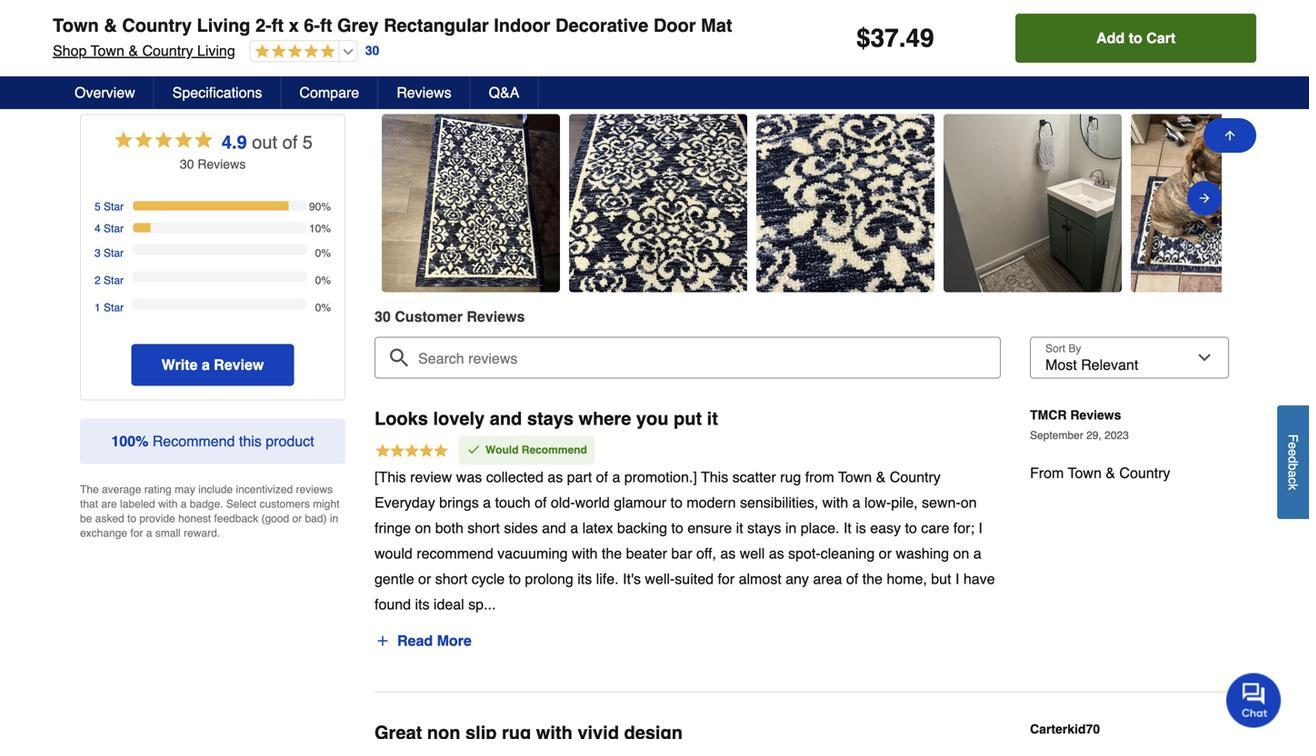 Task type: vqa. For each thing, say whether or not it's contained in the screenshot.
Pros
no



Task type: describe. For each thing, give the bounding box(es) containing it.
to left care
[[906, 520, 918, 537]]

of right area
[[847, 571, 859, 588]]

100
[[111, 433, 136, 450]]

incentivized
[[236, 483, 293, 496]]

brings
[[439, 494, 479, 511]]

0 vertical spatial i
[[979, 520, 983, 537]]

4.9 out of 5 30 review s
[[180, 132, 313, 171]]

asked
[[95, 512, 124, 525]]

out
[[252, 132, 277, 153]]

q&a
[[489, 84, 520, 101]]

in inside the [this review was collected as part of a promotion.] this scatter rug from town & country everyday brings a touch of old-world glamour to modern sensibilities, with a low-pile, sewn-on fringe on both short sides and a latex backing to ensure it stays in place. it is easy to care for; i would recommend vacuuming with the beater bar off, as well as spot-cleaning or washing on a gentle or short cycle to prolong its life. it's well-suited for almost any area of the home, but i have found its ideal sp...
[[786, 520, 797, 537]]

review for 30 customer review s
[[467, 308, 517, 325]]

0 vertical spatial on
[[961, 494, 977, 511]]

looks
[[375, 408, 428, 429]]

or inside "the average rating may include incentivized reviews that are labeled with a badge. select customers might be asked to provide honest feedback (good or bad) in exchange for a small reward."
[[292, 512, 302, 525]]

country up shop town & country living
[[122, 15, 192, 36]]

part
[[567, 469, 592, 486]]

are
[[101, 498, 117, 511]]

0% for 1 star
[[315, 301, 331, 314]]

from town & country
[[1031, 465, 1171, 481]]

latex
[[583, 520, 613, 537]]

10%
[[309, 222, 331, 235]]

for inside "the average rating may include incentivized reviews that are labeled with a badge. select customers might be asked to provide honest feedback (good or bad) in exchange for a small reward."
[[130, 527, 143, 540]]

home,
[[887, 571, 928, 588]]

1 vertical spatial s
[[517, 308, 525, 325]]

include
[[198, 483, 233, 496]]

labeled
[[120, 498, 155, 511]]

where
[[579, 408, 632, 429]]

90%
[[309, 200, 331, 213]]

30 inside 4.9 out of 5 30 review s
[[180, 157, 194, 171]]

rectangular
[[384, 15, 489, 36]]

arrow up image
[[1224, 128, 1238, 143]]

2 ft from the left
[[320, 15, 332, 36]]

0 vertical spatial short
[[468, 520, 500, 537]]

door
[[654, 15, 696, 36]]

1 horizontal spatial the
[[863, 571, 883, 588]]

sp...
[[469, 596, 496, 613]]

star for 5 star
[[104, 200, 124, 213]]

for;
[[954, 520, 975, 537]]

0 vertical spatial the
[[602, 545, 622, 562]]

d
[[1287, 456, 1301, 463]]

recommend
[[417, 545, 494, 562]]

spot-
[[789, 545, 821, 562]]

from
[[1031, 465, 1065, 481]]

%
[[136, 433, 149, 450]]

but
[[932, 571, 952, 588]]

1 ft from the left
[[272, 15, 284, 36]]

is
[[856, 520, 867, 537]]

a down may
[[181, 498, 187, 511]]

29,
[[1087, 429, 1102, 442]]

suited
[[675, 571, 714, 588]]

1
[[95, 301, 101, 314]]

Search reviews text field
[[382, 337, 994, 368]]

town right shop
[[91, 42, 125, 59]]

arrow right image
[[1198, 188, 1213, 209]]

reward.
[[184, 527, 220, 540]]

with inside "the average rating may include incentivized reviews that are labeled with a badge. select customers might be asked to provide honest feedback (good or bad) in exchange for a small reward."
[[158, 498, 178, 511]]

c
[[1287, 478, 1301, 484]]

it's
[[623, 571, 641, 588]]

of right part
[[596, 469, 609, 486]]

a left low-
[[853, 494, 861, 511]]

a close-up look of the colors image image
[[757, 194, 935, 212]]

star for 3 star
[[104, 247, 124, 260]]

area
[[814, 571, 843, 588]]

badge.
[[190, 498, 223, 511]]

reviews button down rectangular in the top left of the page
[[379, 76, 471, 109]]

x
[[289, 15, 299, 36]]

country up specifications
[[142, 42, 193, 59]]

chevron up image
[[1224, 58, 1243, 76]]

scatter
[[733, 469, 777, 486]]

ideal
[[434, 596, 465, 613]]

from
[[806, 469, 835, 486]]

a right the write
[[202, 356, 210, 373]]

prolong
[[525, 571, 574, 588]]

checkmark image
[[467, 443, 481, 457]]

overview button
[[56, 76, 154, 109]]

stays inside the [this review was collected as part of a promotion.] this scatter rug from town & country everyday brings a touch of old-world glamour to modern sensibilities, with a low-pile, sewn-on fringe on both short sides and a latex backing to ensure it stays in place. it is easy to care for; i would recommend vacuuming with the beater bar off, as well as spot-cleaning or washing on a gentle or short cycle to prolong its life. it's well-suited for almost any area of the home, but i have found its ideal sp...
[[748, 520, 782, 537]]

1 vertical spatial reviews
[[397, 84, 452, 101]]

was
[[456, 469, 482, 486]]

& inside the [this review was collected as part of a promotion.] this scatter rug from town & country everyday brings a touch of old-world glamour to modern sensibilities, with a low-pile, sewn-on fringe on both short sides and a latex backing to ensure it stays in place. it is easy to care for; i would recommend vacuuming with the beater bar off, as well as spot-cleaning or washing on a gentle or short cycle to prolong its life. it's well-suited for almost any area of the home, but i have found its ideal sp...
[[877, 469, 886, 486]]

1 vertical spatial on
[[415, 520, 431, 537]]

promotion.]
[[625, 469, 698, 486]]

well
[[740, 545, 765, 562]]

0% for 2 star
[[315, 274, 331, 287]]

0 horizontal spatial as
[[548, 469, 563, 486]]

cycle
[[472, 571, 505, 588]]

reviews button down door
[[47, 38, 1263, 96]]

0 horizontal spatial 4.9 stars image
[[113, 129, 215, 155]]

.
[[899, 24, 906, 53]]

tmcr reviews september 29, 2023
[[1031, 408, 1130, 442]]

select
[[226, 498, 257, 511]]

more
[[437, 633, 472, 649]]

2 horizontal spatial as
[[769, 545, 785, 562]]

feedback
[[214, 512, 258, 525]]

(good
[[262, 512, 289, 525]]

0 vertical spatial stays
[[527, 408, 574, 429]]

any
[[786, 571, 810, 588]]

0 vertical spatial it
[[707, 408, 719, 429]]

2 e from the top
[[1287, 449, 1301, 456]]

mat
[[701, 15, 733, 36]]

49
[[906, 24, 935, 53]]

& up shop town & country living
[[104, 15, 117, 36]]

a up have
[[974, 545, 982, 562]]

sides
[[504, 520, 538, 537]]

customer
[[395, 308, 463, 325]]

beautiful design of rug image image
[[569, 194, 748, 212]]

care
[[922, 520, 950, 537]]

[this
[[375, 469, 406, 486]]

town up shop
[[53, 15, 99, 36]]

read more
[[398, 633, 472, 649]]

would
[[375, 545, 413, 562]]

to inside "the average rating may include incentivized reviews that are labeled with a badge. select customers might be asked to provide honest feedback (good or bad) in exchange for a small reward."
[[127, 512, 136, 525]]

5 star
[[95, 200, 124, 213]]

read
[[398, 633, 433, 649]]

compare
[[300, 84, 360, 101]]

k
[[1287, 484, 1301, 490]]

tmcr
[[1031, 408, 1067, 422]]

0 vertical spatial and
[[490, 408, 522, 429]]

found
[[375, 596, 411, 613]]

small
[[155, 527, 181, 540]]

and inside the [this review was collected as part of a promotion.] this scatter rug from town & country everyday brings a touch of old-world glamour to modern sensibilities, with a low-pile, sewn-on fringe on both short sides and a latex backing to ensure it stays in place. it is easy to care for; i would recommend vacuuming with the beater bar off, as well as spot-cleaning or washing on a gentle or short cycle to prolong its life. it's well-suited for almost any area of the home, but i have found its ideal sp...
[[542, 520, 567, 537]]

both
[[435, 520, 464, 537]]

$ 37 . 49
[[857, 24, 935, 53]]

decorative
[[556, 15, 649, 36]]

everyday
[[375, 494, 435, 511]]

town & country living 2-ft x 6-ft grey rectangular indoor decorative door mat
[[53, 15, 733, 36]]

chat invite button image
[[1227, 673, 1283, 728]]

$
[[857, 24, 871, 53]]

0 horizontal spatial 5
[[95, 200, 101, 213]]

1 star
[[95, 301, 124, 314]]

1 vertical spatial i
[[956, 571, 960, 588]]

0% for 3 star
[[315, 247, 331, 260]]

off,
[[697, 545, 717, 562]]

30 for 30
[[365, 43, 380, 58]]

indoor
[[494, 15, 551, 36]]

it inside the [this review was collected as part of a promotion.] this scatter rug from town & country everyday brings a touch of old-world glamour to modern sensibilities, with a low-pile, sewn-on fringe on both short sides and a latex backing to ensure it stays in place. it is easy to care for; i would recommend vacuuming with the beater bar off, as well as spot-cleaning or washing on a gentle or short cycle to prolong its life. it's well-suited for almost any area of the home, but i have found its ideal sp...
[[736, 520, 744, 537]]

it
[[844, 520, 852, 537]]

star for 1 star
[[104, 301, 124, 314]]



Task type: locate. For each thing, give the bounding box(es) containing it.
1 living from the top
[[197, 15, 251, 36]]

30 down grey
[[365, 43, 380, 58]]

grey
[[337, 15, 379, 36]]

s inside 4.9 out of 5 30 review s
[[239, 157, 246, 171]]

30 customer review s
[[375, 308, 525, 325]]

a up the k
[[1287, 471, 1301, 478]]

2
[[95, 274, 101, 287]]

2 vertical spatial 0%
[[315, 301, 331, 314]]

star for 4 star
[[104, 222, 124, 235]]

cleaning
[[821, 545, 875, 562]]

4 star
[[95, 222, 124, 235]]

glamour
[[614, 494, 667, 511]]

review inside button
[[214, 356, 264, 373]]

honest
[[178, 512, 211, 525]]

for down provide
[[130, 527, 143, 540]]

30 down specifications button
[[180, 157, 194, 171]]

1 vertical spatial its
[[415, 596, 430, 613]]

would recommend
[[486, 444, 587, 456]]

5 stars image
[[375, 443, 449, 462]]

for right suited
[[718, 571, 735, 588]]

a up glamour
[[613, 469, 621, 486]]

add
[[1097, 30, 1125, 46]]

the
[[80, 483, 99, 496]]

to down labeled
[[127, 512, 136, 525]]

would
[[486, 444, 519, 456]]

and up would
[[490, 408, 522, 429]]

1 vertical spatial 4.9 stars image
[[113, 129, 215, 155]]

1 vertical spatial 30
[[180, 157, 194, 171]]

100 % recommend this product
[[111, 433, 314, 450]]

0 horizontal spatial for
[[130, 527, 143, 540]]

0 vertical spatial or
[[292, 512, 302, 525]]

rating
[[144, 483, 172, 496]]

almost
[[739, 571, 782, 588]]

star up 4 star
[[104, 200, 124, 213]]

country down "2023"
[[1120, 465, 1171, 481]]

its left ideal
[[415, 596, 430, 613]]

0 vertical spatial s
[[239, 157, 246, 171]]

e up the d
[[1287, 442, 1301, 449]]

5 star from the top
[[104, 301, 124, 314]]

0 horizontal spatial it
[[707, 408, 719, 429]]

1 horizontal spatial i
[[979, 520, 983, 537]]

a view of the rug placed in front of a high traffic area . image image
[[382, 194, 560, 212]]

it up "well"
[[736, 520, 744, 537]]

stays up "well"
[[748, 520, 782, 537]]

1 horizontal spatial recommend
[[522, 444, 587, 456]]

0 vertical spatial 4.9 stars image
[[251, 44, 335, 60]]

3 star
[[95, 247, 124, 260]]

short up ideal
[[435, 571, 468, 588]]

0 vertical spatial 30
[[365, 43, 380, 58]]

0%
[[315, 247, 331, 260], [315, 274, 331, 287], [315, 301, 331, 314]]

recommend down looks lovely and stays where you put it
[[522, 444, 587, 456]]

or
[[292, 512, 302, 525], [879, 545, 892, 562], [418, 571, 431, 588]]

1 horizontal spatial reviews
[[397, 84, 452, 101]]

and
[[490, 408, 522, 429], [542, 520, 567, 537]]

1 vertical spatial and
[[542, 520, 567, 537]]

looks lovely and stays where you put it
[[375, 408, 719, 429]]

star right 4
[[104, 222, 124, 235]]

of right out
[[283, 132, 298, 153]]

0 horizontal spatial or
[[292, 512, 302, 525]]

f
[[1287, 434, 1301, 442]]

with up it
[[823, 494, 849, 511]]

1 horizontal spatial and
[[542, 520, 567, 537]]

country up pile,
[[890, 469, 941, 486]]

compare button
[[281, 76, 379, 109]]

the up life.
[[602, 545, 622, 562]]

1 horizontal spatial s
[[517, 308, 525, 325]]

1 horizontal spatial for
[[718, 571, 735, 588]]

2-
[[256, 15, 272, 36]]

star
[[104, 200, 124, 213], [104, 222, 124, 235], [104, 247, 124, 260], [104, 274, 124, 287], [104, 301, 124, 314]]

with down latex
[[572, 545, 598, 562]]

1 horizontal spatial stays
[[748, 520, 782, 537]]

washing
[[896, 545, 950, 562]]

with down "rating"
[[158, 498, 178, 511]]

2 living from the top
[[197, 42, 235, 59]]

0 horizontal spatial in
[[330, 512, 339, 525]]

& down "2023"
[[1106, 465, 1116, 481]]

for inside the [this review was collected as part of a promotion.] this scatter rug from town & country everyday brings a touch of old-world glamour to modern sensibilities, with a low-pile, sewn-on fringe on both short sides and a latex backing to ensure it stays in place. it is easy to care for; i would recommend vacuuming with the beater bar off, as well as spot-cleaning or washing on a gentle or short cycle to prolong its life. it's well-suited for almost any area of the home, but i have found its ideal sp...
[[718, 571, 735, 588]]

0 vertical spatial reviews
[[67, 54, 155, 79]]

i right but
[[956, 571, 960, 588]]

stays
[[527, 408, 574, 429], [748, 520, 782, 537]]

review for write a review
[[214, 356, 264, 373]]

1 vertical spatial for
[[718, 571, 735, 588]]

a down provide
[[146, 527, 152, 540]]

or right the gentle
[[418, 571, 431, 588]]

or left bad)
[[292, 512, 302, 525]]

fringe
[[375, 520, 411, 537]]

0 horizontal spatial recommend
[[153, 433, 235, 450]]

in down the might
[[330, 512, 339, 525]]

star right 2
[[104, 274, 124, 287]]

4.9 stars image down x at the top of page
[[251, 44, 335, 60]]

2 vertical spatial or
[[418, 571, 431, 588]]

4.9 stars image
[[251, 44, 335, 60], [113, 129, 215, 155]]

old-
[[551, 494, 575, 511]]

in inside "the average rating may include incentivized reviews that are labeled with a badge. select customers might be asked to provide honest feedback (good or bad) in exchange for a small reward."
[[330, 512, 339, 525]]

to inside add to cart button
[[1129, 30, 1143, 46]]

review right customer
[[467, 308, 517, 325]]

reviews up overview
[[67, 54, 155, 79]]

to right add on the right of the page
[[1129, 30, 1143, 46]]

1 horizontal spatial it
[[736, 520, 744, 537]]

0 vertical spatial for
[[130, 527, 143, 540]]

easy
[[871, 520, 901, 537]]

review inside 4.9 out of 5 30 review s
[[198, 157, 239, 171]]

cart
[[1147, 30, 1176, 46]]

a left latex
[[571, 520, 579, 537]]

as right "well"
[[769, 545, 785, 562]]

e up the b
[[1287, 449, 1301, 456]]

as left part
[[548, 469, 563, 486]]

0 vertical spatial 5
[[303, 132, 313, 153]]

0 vertical spatial review
[[198, 157, 239, 171]]

reviews inside tmcr reviews september 29, 2023
[[1071, 408, 1122, 422]]

living left 2- at the left of page
[[197, 15, 251, 36]]

living up specifications
[[197, 42, 235, 59]]

1 e from the top
[[1287, 442, 1301, 449]]

2 0% from the top
[[315, 274, 331, 287]]

1 horizontal spatial 5
[[303, 132, 313, 153]]

0 horizontal spatial s
[[239, 157, 246, 171]]

to down promotion.]
[[671, 494, 683, 511]]

1 horizontal spatial ft
[[320, 15, 332, 36]]

ensure
[[688, 520, 732, 537]]

i
[[979, 520, 983, 537], [956, 571, 960, 588]]

life.
[[596, 571, 619, 588]]

september
[[1031, 429, 1084, 442]]

have
[[964, 571, 996, 588]]

add to cart
[[1097, 30, 1176, 46]]

pile,
[[892, 494, 918, 511]]

2 star from the top
[[104, 222, 124, 235]]

0 vertical spatial its
[[578, 571, 592, 588]]

town inside the [this review was collected as part of a promotion.] this scatter rug from town & country everyday brings a touch of old-world glamour to modern sensibilities, with a low-pile, sewn-on fringe on both short sides and a latex backing to ensure it stays in place. it is easy to care for; i would recommend vacuuming with the beater bar off, as well as spot-cleaning or washing on a gentle or short cycle to prolong its life. it's well-suited for almost any area of the home, but i have found its ideal sp...
[[839, 469, 873, 486]]

2 vertical spatial 30
[[375, 308, 391, 325]]

1 horizontal spatial in
[[786, 520, 797, 537]]

0 horizontal spatial and
[[490, 408, 522, 429]]

of
[[283, 132, 298, 153], [596, 469, 609, 486], [535, 494, 547, 511], [847, 571, 859, 588]]

country inside the [this review was collected as part of a promotion.] this scatter rug from town & country everyday brings a touch of old-world glamour to modern sensibilities, with a low-pile, sewn-on fringe on both short sides and a latex backing to ensure it stays in place. it is easy to care for; i would recommend vacuuming with the beater bar off, as well as spot-cleaning or washing on a gentle or short cycle to prolong its life. it's well-suited for almost any area of the home, but i have found its ideal sp...
[[890, 469, 941, 486]]

write
[[162, 356, 198, 373]]

touch
[[495, 494, 531, 511]]

or down easy
[[879, 545, 892, 562]]

this
[[239, 433, 262, 450]]

1 vertical spatial stays
[[748, 520, 782, 537]]

to up bar
[[672, 520, 684, 537]]

q&a button
[[471, 76, 539, 109]]

b
[[1287, 463, 1301, 471]]

0 vertical spatial living
[[197, 15, 251, 36]]

stays up would recommend
[[527, 408, 574, 429]]

review
[[410, 469, 452, 486]]

bad)
[[305, 512, 327, 525]]

2 horizontal spatial reviews
[[1071, 408, 1122, 422]]

it
[[707, 408, 719, 429], [736, 520, 744, 537]]

and down old-
[[542, 520, 567, 537]]

1 star from the top
[[104, 200, 124, 213]]

3 star from the top
[[104, 247, 124, 260]]

2 vertical spatial reviews
[[1071, 408, 1122, 422]]

as right off,
[[721, 545, 736, 562]]

add to cart button
[[1016, 14, 1257, 63]]

1 horizontal spatial as
[[721, 545, 736, 562]]

5 right out
[[303, 132, 313, 153]]

specifications
[[173, 84, 262, 101]]

on up for;
[[961, 494, 977, 511]]

2 horizontal spatial with
[[823, 494, 849, 511]]

0 horizontal spatial reviews
[[67, 54, 155, 79]]

to
[[1129, 30, 1143, 46], [671, 494, 683, 511], [127, 512, 136, 525], [672, 520, 684, 537], [906, 520, 918, 537], [509, 571, 521, 588]]

on left both
[[415, 520, 431, 537]]

30 left customer
[[375, 308, 391, 325]]

well-
[[645, 571, 675, 588]]

0 vertical spatial 0%
[[315, 247, 331, 260]]

30
[[365, 43, 380, 58], [180, 157, 194, 171], [375, 308, 391, 325]]

vacuuming
[[498, 545, 568, 562]]

1 vertical spatial review
[[467, 308, 517, 325]]

read more button
[[375, 627, 473, 656]]

a left touch
[[483, 494, 491, 511]]

star for 2 star
[[104, 274, 124, 287]]

living
[[197, 15, 251, 36], [197, 42, 235, 59]]

it right put
[[707, 408, 719, 429]]

exchange
[[80, 527, 127, 540]]

review right the write
[[214, 356, 264, 373]]

shop
[[53, 42, 87, 59]]

i right for;
[[979, 520, 983, 537]]

reviews down rectangular in the top left of the page
[[397, 84, 452, 101]]

provide
[[140, 512, 175, 525]]

to right cycle
[[509, 571, 521, 588]]

recommend
[[153, 433, 235, 450], [522, 444, 587, 456]]

4
[[95, 222, 101, 235]]

0 horizontal spatial i
[[956, 571, 960, 588]]

4.9 stars image left 4.9 at the top left
[[113, 129, 215, 155]]

on down for;
[[954, 545, 970, 562]]

the left home,
[[863, 571, 883, 588]]

1 0% from the top
[[315, 247, 331, 260]]

0 horizontal spatial ft
[[272, 15, 284, 36]]

may
[[175, 483, 195, 496]]

2 horizontal spatial or
[[879, 545, 892, 562]]

short right both
[[468, 520, 500, 537]]

1 vertical spatial living
[[197, 42, 235, 59]]

1 vertical spatial 5
[[95, 200, 101, 213]]

of left old-
[[535, 494, 547, 511]]

be
[[80, 512, 92, 525]]

3 0% from the top
[[315, 301, 331, 314]]

sewn-
[[922, 494, 961, 511]]

2 vertical spatial review
[[214, 356, 264, 373]]

review
[[198, 157, 239, 171], [467, 308, 517, 325], [214, 356, 264, 373]]

ft left grey
[[320, 15, 332, 36]]

town right from
[[1069, 465, 1102, 481]]

f e e d b a c k
[[1287, 434, 1301, 490]]

1 vertical spatial or
[[879, 545, 892, 562]]

gentle
[[375, 571, 414, 588]]

reviews up 29,
[[1071, 408, 1122, 422]]

1 vertical spatial it
[[736, 520, 744, 537]]

its
[[578, 571, 592, 588], [415, 596, 430, 613]]

& up overview 'button'
[[129, 42, 138, 59]]

this
[[701, 469, 729, 486]]

1 horizontal spatial with
[[572, 545, 598, 562]]

& up low-
[[877, 469, 886, 486]]

5 up 4
[[95, 200, 101, 213]]

1 horizontal spatial or
[[418, 571, 431, 588]]

lovely
[[433, 408, 485, 429]]

in down sensibilities,
[[786, 520, 797, 537]]

recommend up may
[[153, 433, 235, 450]]

6-
[[304, 15, 320, 36]]

30 for 30 customer review s
[[375, 308, 391, 325]]

star right 3
[[104, 247, 124, 260]]

1 horizontal spatial its
[[578, 571, 592, 588]]

0 horizontal spatial its
[[415, 596, 430, 613]]

town up low-
[[839, 469, 873, 486]]

a
[[202, 356, 210, 373], [613, 469, 621, 486], [1287, 471, 1301, 478], [483, 494, 491, 511], [853, 494, 861, 511], [181, 498, 187, 511], [571, 520, 579, 537], [146, 527, 152, 540], [974, 545, 982, 562]]

0 horizontal spatial with
[[158, 498, 178, 511]]

1 vertical spatial 0%
[[315, 274, 331, 287]]

1 vertical spatial the
[[863, 571, 883, 588]]

of inside 4.9 out of 5 30 review s
[[283, 132, 298, 153]]

4 star from the top
[[104, 274, 124, 287]]

reviews button
[[47, 38, 1263, 96], [379, 76, 471, 109]]

town
[[53, 15, 99, 36], [91, 42, 125, 59], [1069, 465, 1102, 481], [839, 469, 873, 486]]

5 inside 4.9 out of 5 30 review s
[[303, 132, 313, 153]]

0 horizontal spatial stays
[[527, 408, 574, 429]]

review down 4.9 at the top left
[[198, 157, 239, 171]]

plus image
[[376, 634, 390, 649]]

uploaded image image
[[1132, 194, 1310, 212]]

perfection image image
[[944, 194, 1123, 212]]

star right 1
[[104, 301, 124, 314]]

the average rating may include incentivized reviews that are labeled with a badge. select customers might be asked to provide honest feedback (good or bad) in exchange for a small reward.
[[80, 483, 340, 540]]

1 horizontal spatial 4.9 stars image
[[251, 44, 335, 60]]

2 vertical spatial on
[[954, 545, 970, 562]]

1 vertical spatial short
[[435, 571, 468, 588]]

its left life.
[[578, 571, 592, 588]]

0 horizontal spatial the
[[602, 545, 622, 562]]

ft left x at the top of page
[[272, 15, 284, 36]]



